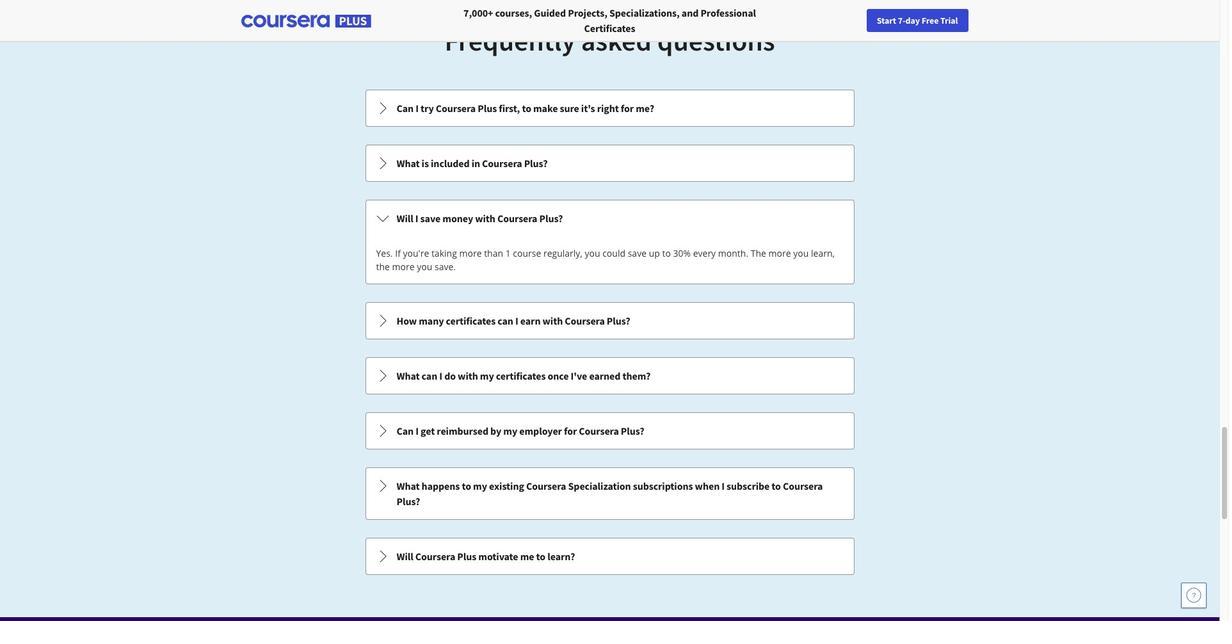 Task type: vqa. For each thing, say whether or not it's contained in the screenshot.
try
yes



Task type: describe. For each thing, give the bounding box(es) containing it.
specialization
[[569, 480, 631, 493]]

start 7-day free trial button
[[867, 9, 969, 32]]

can inside dropdown button
[[422, 370, 438, 382]]

first,
[[499, 102, 520, 115]]

7,000+
[[464, 6, 494, 19]]

included
[[431, 157, 470, 170]]

i inside what can i do with my certificates once i've earned them? dropdown button
[[440, 370, 443, 382]]

me?
[[636, 102, 655, 115]]

make
[[534, 102, 558, 115]]

7-
[[899, 15, 906, 26]]

coursera right in
[[482, 157, 522, 170]]

what is included in coursera plus?
[[397, 157, 548, 170]]

i inside can i get reimbursed by my employer for coursera plus? dropdown button
[[416, 425, 419, 438]]

1 horizontal spatial plus
[[478, 102, 497, 115]]

projects,
[[568, 6, 608, 19]]

you're
[[403, 247, 429, 259]]

what happens to my existing coursera specialization subscriptions when i subscribe to coursera plus? button
[[366, 468, 854, 520]]

my for certificates
[[480, 370, 494, 382]]

can i get reimbursed by my employer for coursera plus? button
[[366, 413, 854, 449]]

what is included in coursera plus? button
[[366, 145, 854, 181]]

1 horizontal spatial you
[[585, 247, 601, 259]]

1 horizontal spatial more
[[460, 247, 482, 259]]

for inside 'can i try coursera plus first, to make sure it's right for me?' dropdown button
[[621, 102, 634, 115]]

list containing can i try coursera plus first, to make sure it's right for me?
[[364, 88, 856, 577]]

free
[[922, 15, 939, 26]]

once
[[548, 370, 569, 382]]

get
[[421, 425, 435, 438]]

i inside what happens to my existing coursera specialization subscriptions when i subscribe to coursera plus?
[[722, 480, 725, 493]]

do
[[445, 370, 456, 382]]

try
[[421, 102, 434, 115]]

what can i do with my certificates once i've earned them? button
[[366, 358, 854, 394]]

it's
[[582, 102, 595, 115]]

with for certificates
[[458, 370, 478, 382]]

to right 'subscribe'
[[772, 480, 781, 493]]

new
[[947, 15, 964, 26]]

coursera up the specialization
[[579, 425, 619, 438]]

will coursera plus motivate me to learn? button
[[366, 539, 854, 575]]

than
[[484, 247, 504, 259]]

will coursera plus motivate me to learn?
[[397, 550, 575, 563]]

every
[[694, 247, 716, 259]]

the
[[751, 247, 767, 259]]

money
[[443, 212, 473, 225]]

what for what can i do with my certificates once i've earned them?
[[397, 370, 420, 382]]

to inside yes. if you're taking more than 1 course regularly, you could save up to 30% every month. the more you learn, the more you save.
[[663, 247, 671, 259]]

yes. if you're taking more than 1 course regularly, you could save up to 30% every month. the more you learn, the more you save.
[[376, 247, 835, 273]]

could
[[603, 247, 626, 259]]

can i try coursera plus first, to make sure it's right for me? button
[[366, 90, 854, 126]]

when
[[695, 480, 720, 493]]

and
[[682, 6, 699, 19]]

what for what happens to my existing coursera specialization subscriptions when i subscribe to coursera plus?
[[397, 480, 420, 493]]

help center image
[[1187, 588, 1202, 603]]

asked
[[581, 23, 652, 58]]

coursera right existing
[[527, 480, 567, 493]]

taking
[[432, 247, 457, 259]]

by
[[491, 425, 502, 438]]

subscriptions
[[633, 480, 693, 493]]

can inside "dropdown button"
[[498, 315, 514, 327]]

i inside how many certificates can i earn with coursera plus? "dropdown button"
[[516, 315, 519, 327]]

frequently
[[445, 23, 576, 58]]

is
[[422, 157, 429, 170]]

the
[[376, 261, 390, 273]]

will i save money with coursera plus?
[[397, 212, 563, 225]]

many
[[419, 315, 444, 327]]

yes.
[[376, 247, 393, 259]]

2 horizontal spatial you
[[794, 247, 809, 259]]

trial
[[941, 15, 959, 26]]

coursera right 'subscribe'
[[783, 480, 823, 493]]

coursera right try
[[436, 102, 476, 115]]

start
[[877, 15, 897, 26]]

them?
[[623, 370, 651, 382]]

will for will i save money with coursera plus?
[[397, 212, 414, 225]]

find your new career
[[910, 15, 990, 26]]

can for can i get reimbursed by my employer for coursera plus?
[[397, 425, 414, 438]]

in
[[472, 157, 480, 170]]



Task type: locate. For each thing, give the bounding box(es) containing it.
to right up
[[663, 247, 671, 259]]

0 vertical spatial for
[[621, 102, 634, 115]]

my inside what happens to my existing coursera specialization subscriptions when i subscribe to coursera plus?
[[473, 480, 487, 493]]

you left the learn,
[[794, 247, 809, 259]]

0 horizontal spatial you
[[417, 261, 433, 273]]

i left get
[[416, 425, 419, 438]]

you down you're on the top left of the page
[[417, 261, 433, 273]]

1 horizontal spatial for
[[621, 102, 634, 115]]

what left happens
[[397, 480, 420, 493]]

certificates inside dropdown button
[[496, 370, 546, 382]]

3 what from the top
[[397, 480, 420, 493]]

more right 'the'
[[769, 247, 792, 259]]

motivate
[[479, 550, 519, 563]]

0 vertical spatial will
[[397, 212, 414, 225]]

can
[[397, 102, 414, 115], [397, 425, 414, 438]]

i inside will i save money with coursera plus? dropdown button
[[416, 212, 419, 225]]

0 horizontal spatial can
[[422, 370, 438, 382]]

2 can from the top
[[397, 425, 414, 438]]

professional
[[701, 6, 757, 19]]

save inside yes. if you're taking more than 1 course regularly, you could save up to 30% every month. the more you learn, the more you save.
[[628, 247, 647, 259]]

how many certificates can i earn with coursera plus? button
[[366, 303, 854, 339]]

can i try coursera plus first, to make sure it's right for me?
[[397, 102, 655, 115]]

i've
[[571, 370, 588, 382]]

0 vertical spatial with
[[475, 212, 496, 225]]

None search field
[[176, 8, 484, 34]]

i
[[416, 102, 419, 115], [416, 212, 419, 225], [516, 315, 519, 327], [440, 370, 443, 382], [416, 425, 419, 438], [722, 480, 725, 493]]

0 vertical spatial plus
[[478, 102, 497, 115]]

with right money
[[475, 212, 496, 225]]

2 will from the top
[[397, 550, 414, 563]]

to right me at the bottom left of page
[[537, 550, 546, 563]]

i right when
[[722, 480, 725, 493]]

can left do
[[422, 370, 438, 382]]

sure
[[560, 102, 580, 115]]

i left do
[[440, 370, 443, 382]]

right
[[597, 102, 619, 115]]

30%
[[674, 247, 691, 259]]

how many certificates can i earn with coursera plus?
[[397, 315, 631, 327]]

1 vertical spatial certificates
[[496, 370, 546, 382]]

what left do
[[397, 370, 420, 382]]

0 vertical spatial my
[[480, 370, 494, 382]]

2 vertical spatial my
[[473, 480, 487, 493]]

can left try
[[397, 102, 414, 115]]

my right do
[[480, 370, 494, 382]]

with
[[475, 212, 496, 225], [543, 315, 563, 327], [458, 370, 478, 382]]

with right earn
[[543, 315, 563, 327]]

learn,
[[812, 247, 835, 259]]

subscribe
[[727, 480, 770, 493]]

with inside "dropdown button"
[[543, 315, 563, 327]]

1 vertical spatial for
[[564, 425, 577, 438]]

you
[[585, 247, 601, 259], [794, 247, 809, 259], [417, 261, 433, 273]]

2 vertical spatial what
[[397, 480, 420, 493]]

certificates left once
[[496, 370, 546, 382]]

7,000+ courses, guided projects, specializations, and professional certificates
[[464, 6, 757, 35]]

can left get
[[397, 425, 414, 438]]

for left me?
[[621, 102, 634, 115]]

will for will coursera plus motivate me to learn?
[[397, 550, 414, 563]]

me
[[521, 550, 535, 563]]

courses,
[[496, 6, 533, 19]]

1 vertical spatial save
[[628, 247, 647, 259]]

0 horizontal spatial for
[[564, 425, 577, 438]]

1 will from the top
[[397, 212, 414, 225]]

certificates right many
[[446, 315, 496, 327]]

coursera left the motivate
[[416, 550, 456, 563]]

plus
[[478, 102, 497, 115], [458, 550, 477, 563]]

can left earn
[[498, 315, 514, 327]]

certificates inside "dropdown button"
[[446, 315, 496, 327]]

1
[[506, 247, 511, 259]]

0 horizontal spatial save
[[421, 212, 441, 225]]

coursera inside "dropdown button"
[[565, 315, 605, 327]]

1 what from the top
[[397, 157, 420, 170]]

my for employer
[[504, 425, 518, 438]]

what left 'is'
[[397, 157, 420, 170]]

plus? inside "dropdown button"
[[607, 315, 631, 327]]

1 vertical spatial what
[[397, 370, 420, 382]]

plus? inside what happens to my existing coursera specialization subscriptions when i subscribe to coursera plus?
[[397, 495, 420, 508]]

with for plus?
[[475, 212, 496, 225]]

1 horizontal spatial can
[[498, 315, 514, 327]]

to
[[522, 102, 532, 115], [663, 247, 671, 259], [462, 480, 471, 493], [772, 480, 781, 493], [537, 550, 546, 563]]

what inside what happens to my existing coursera specialization subscriptions when i subscribe to coursera plus?
[[397, 480, 420, 493]]

your
[[928, 15, 945, 26]]

1 can from the top
[[397, 102, 414, 115]]

reimbursed
[[437, 425, 489, 438]]

1 vertical spatial can
[[397, 425, 414, 438]]

to right "first," in the top of the page
[[522, 102, 532, 115]]

2 what from the top
[[397, 370, 420, 382]]

up
[[649, 247, 660, 259]]

0 horizontal spatial plus
[[458, 550, 477, 563]]

if
[[395, 247, 401, 259]]

more
[[460, 247, 482, 259], [769, 247, 792, 259], [392, 261, 415, 273]]

my left existing
[[473, 480, 487, 493]]

you left could
[[585, 247, 601, 259]]

my right "by"
[[504, 425, 518, 438]]

what for what is included in coursera plus?
[[397, 157, 420, 170]]

earned
[[590, 370, 621, 382]]

0 vertical spatial certificates
[[446, 315, 496, 327]]

learn?
[[548, 550, 575, 563]]

will i save money with coursera plus? button
[[366, 201, 854, 236]]

frequently asked questions
[[445, 23, 776, 58]]

career
[[966, 15, 990, 26]]

questions
[[658, 23, 776, 58]]

i inside 'can i try coursera plus first, to make sure it's right for me?' dropdown button
[[416, 102, 419, 115]]

existing
[[489, 480, 525, 493]]

specializations,
[[610, 6, 680, 19]]

save.
[[435, 261, 456, 273]]

can i get reimbursed by my employer for coursera plus?
[[397, 425, 645, 438]]

1 horizontal spatial save
[[628, 247, 647, 259]]

0 vertical spatial can
[[397, 102, 414, 115]]

find your new career link
[[904, 13, 997, 29]]

i left try
[[416, 102, 419, 115]]

employer
[[520, 425, 562, 438]]

save left money
[[421, 212, 441, 225]]

i left earn
[[516, 315, 519, 327]]

1 vertical spatial plus
[[458, 550, 477, 563]]

0 vertical spatial save
[[421, 212, 441, 225]]

i up you're on the top left of the page
[[416, 212, 419, 225]]

for
[[621, 102, 634, 115], [564, 425, 577, 438]]

how
[[397, 315, 417, 327]]

earn
[[521, 315, 541, 327]]

plus left the motivate
[[458, 550, 477, 563]]

month.
[[719, 247, 749, 259]]

1 vertical spatial will
[[397, 550, 414, 563]]

more left than on the top left of page
[[460, 247, 482, 259]]

can
[[498, 315, 514, 327], [422, 370, 438, 382]]

1 vertical spatial my
[[504, 425, 518, 438]]

my
[[480, 370, 494, 382], [504, 425, 518, 438], [473, 480, 487, 493]]

with right do
[[458, 370, 478, 382]]

for right employer
[[564, 425, 577, 438]]

2 vertical spatial with
[[458, 370, 478, 382]]

coursera
[[436, 102, 476, 115], [482, 157, 522, 170], [498, 212, 538, 225], [565, 315, 605, 327], [579, 425, 619, 438], [527, 480, 567, 493], [783, 480, 823, 493], [416, 550, 456, 563]]

can for can i try coursera plus first, to make sure it's right for me?
[[397, 102, 414, 115]]

plus left "first," in the top of the page
[[478, 102, 497, 115]]

more down if
[[392, 261, 415, 273]]

coursera up 1
[[498, 212, 538, 225]]

day
[[906, 15, 921, 26]]

2 horizontal spatial more
[[769, 247, 792, 259]]

1 vertical spatial can
[[422, 370, 438, 382]]

find
[[910, 15, 927, 26]]

what can i do with my certificates once i've earned them?
[[397, 370, 651, 382]]

for inside can i get reimbursed by my employer for coursera plus? dropdown button
[[564, 425, 577, 438]]

save inside dropdown button
[[421, 212, 441, 225]]

what happens to my existing coursera specialization subscriptions when i subscribe to coursera plus?
[[397, 480, 823, 508]]

happens
[[422, 480, 460, 493]]

start 7-day free trial
[[877, 15, 959, 26]]

to right happens
[[462, 480, 471, 493]]

0 horizontal spatial more
[[392, 261, 415, 273]]

coursera plus image
[[241, 15, 371, 28]]

course
[[513, 247, 541, 259]]

plus?
[[524, 157, 548, 170], [540, 212, 563, 225], [607, 315, 631, 327], [621, 425, 645, 438], [397, 495, 420, 508]]

list
[[364, 88, 856, 577]]

regularly,
[[544, 247, 583, 259]]

save left up
[[628, 247, 647, 259]]

1 vertical spatial with
[[543, 315, 563, 327]]

coursera right earn
[[565, 315, 605, 327]]

certificates
[[446, 315, 496, 327], [496, 370, 546, 382]]

what
[[397, 157, 420, 170], [397, 370, 420, 382], [397, 480, 420, 493]]

0 vertical spatial can
[[498, 315, 514, 327]]

certificates
[[585, 22, 636, 35]]

guided
[[534, 6, 566, 19]]

0 vertical spatial what
[[397, 157, 420, 170]]



